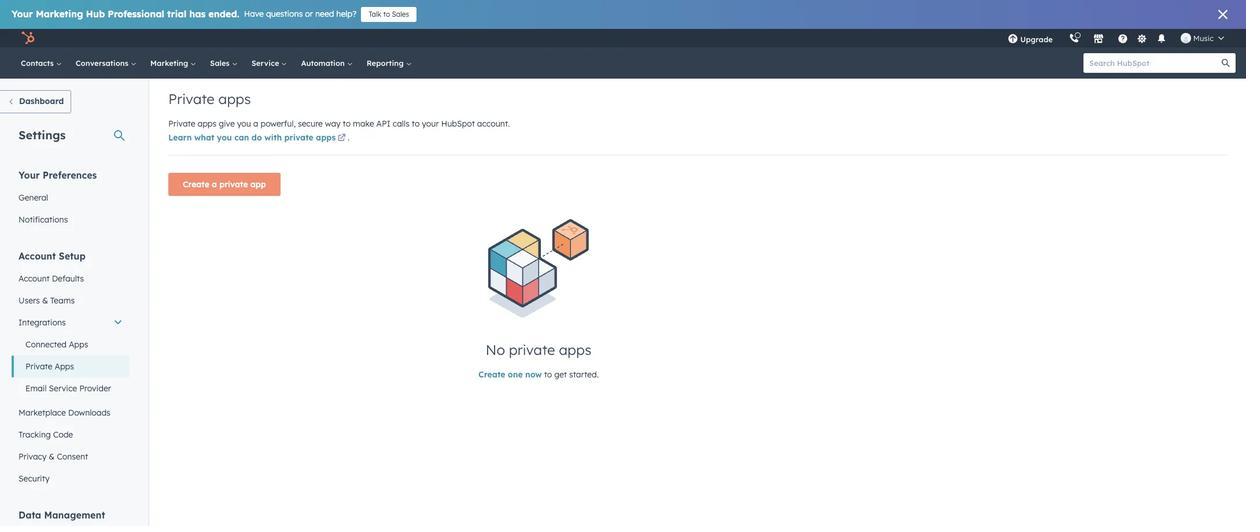 Task type: vqa. For each thing, say whether or not it's contained in the screenshot.
text box
no



Task type: describe. For each thing, give the bounding box(es) containing it.
learn what you can do with private apps
[[168, 133, 336, 143]]

search button
[[1217, 53, 1236, 73]]

have
[[244, 9, 264, 19]]

create for create a private app
[[183, 179, 210, 190]]

account setup
[[19, 251, 86, 262]]

settings image
[[1138, 34, 1148, 44]]

0 vertical spatial you
[[237, 119, 251, 129]]

has
[[189, 8, 206, 20]]

with
[[265, 133, 282, 143]]

reporting link
[[360, 47, 419, 79]]

setup
[[59, 251, 86, 262]]

what
[[194, 133, 214, 143]]

no
[[486, 341, 505, 359]]

security link
[[12, 468, 130, 490]]

powerful,
[[261, 119, 296, 129]]

service link
[[245, 47, 294, 79]]

your
[[422, 119, 439, 129]]

marketplaces button
[[1087, 29, 1111, 47]]

marketplace
[[19, 408, 66, 419]]

reporting
[[367, 58, 406, 68]]

provider
[[79, 384, 111, 394]]

upgrade image
[[1008, 34, 1019, 45]]

create one now to get started.
[[479, 370, 599, 380]]

api
[[377, 119, 391, 129]]

make
[[353, 119, 374, 129]]

your preferences
[[19, 170, 97, 181]]

conversations link
[[69, 47, 143, 79]]

data management
[[19, 510, 105, 522]]

service inside account setup element
[[49, 384, 77, 394]]

settings link
[[1136, 32, 1150, 44]]

Search HubSpot search field
[[1084, 53, 1226, 73]]

account for account setup
[[19, 251, 56, 262]]

a inside button
[[212, 179, 217, 190]]

& for users
[[42, 296, 48, 306]]

hubspot
[[441, 119, 475, 129]]

or
[[305, 9, 313, 19]]

apps inside learn what you can do with private apps link
[[316, 133, 336, 143]]

your marketing hub professional trial has ended. have questions or need help?
[[12, 8, 357, 20]]

email service provider link
[[12, 378, 130, 400]]

private inside button
[[219, 179, 248, 190]]

close image
[[1219, 10, 1228, 19]]

1 vertical spatial you
[[217, 133, 232, 143]]

no private apps
[[486, 341, 592, 359]]

users & teams link
[[12, 290, 130, 312]]

.
[[348, 133, 350, 143]]

email
[[25, 384, 47, 394]]

private apps
[[25, 362, 74, 372]]

help image
[[1118, 34, 1129, 45]]

calling icon button
[[1065, 31, 1085, 46]]

automation link
[[294, 47, 360, 79]]

connected apps
[[25, 340, 88, 350]]

upgrade
[[1021, 35, 1053, 44]]

learn
[[168, 133, 192, 143]]

hubspot link
[[14, 31, 43, 45]]

your preferences element
[[12, 169, 130, 231]]

account.
[[477, 119, 510, 129]]

marketplace downloads
[[19, 408, 110, 419]]

& for privacy
[[49, 452, 55, 463]]

integrations
[[19, 318, 66, 328]]

help?
[[337, 9, 357, 19]]

to right 'way'
[[343, 119, 351, 129]]

account defaults
[[19, 274, 84, 284]]

questions
[[266, 9, 303, 19]]

sales inside button
[[392, 10, 409, 19]]

connected
[[25, 340, 67, 350]]

users & teams
[[19, 296, 75, 306]]

get
[[555, 370, 567, 380]]

data
[[19, 510, 41, 522]]

need
[[315, 9, 334, 19]]

account for account defaults
[[19, 274, 50, 284]]

private for private apps give you a powerful, secure way to make api calls to your hubspot account.
[[168, 119, 195, 129]]

ended.
[[209, 8, 240, 20]]

private apps give you a powerful, secure way to make api calls to your hubspot account.
[[168, 119, 510, 129]]

talk to sales button
[[361, 7, 417, 22]]

1 vertical spatial marketing
[[150, 58, 190, 68]]

integrations button
[[12, 312, 130, 334]]

now
[[526, 370, 542, 380]]

account setup element
[[12, 250, 130, 490]]

privacy & consent
[[19, 452, 88, 463]]

music button
[[1174, 29, 1232, 47]]

tracking code
[[19, 430, 73, 441]]

create one now button
[[479, 368, 542, 382]]

consent
[[57, 452, 88, 463]]

talk
[[369, 10, 382, 19]]

private apps
[[168, 90, 251, 108]]

search image
[[1223, 59, 1231, 67]]

contacts link
[[14, 47, 69, 79]]

marketing link
[[143, 47, 203, 79]]

notifications button
[[1152, 29, 1172, 47]]

apps up what
[[198, 119, 217, 129]]

private for private apps
[[168, 90, 215, 108]]

preferences
[[43, 170, 97, 181]]



Task type: locate. For each thing, give the bounding box(es) containing it.
create inside no private apps alert
[[479, 370, 506, 380]]

create inside button
[[183, 179, 210, 190]]

automation
[[301, 58, 347, 68]]

started.
[[570, 370, 599, 380]]

sales
[[392, 10, 409, 19], [210, 58, 232, 68]]

apps for connected apps
[[69, 340, 88, 350]]

conversations
[[76, 58, 131, 68]]

email service provider
[[25, 384, 111, 394]]

you
[[237, 119, 251, 129], [217, 133, 232, 143]]

0 horizontal spatial marketing
[[36, 8, 83, 20]]

marketplaces image
[[1094, 34, 1104, 45]]

0 horizontal spatial create
[[183, 179, 210, 190]]

menu item
[[1062, 29, 1064, 47]]

sales up private apps
[[210, 58, 232, 68]]

1 horizontal spatial private
[[284, 133, 314, 143]]

app
[[251, 179, 266, 190]]

calling icon image
[[1070, 34, 1080, 44]]

give
[[219, 119, 235, 129]]

create a private app
[[183, 179, 266, 190]]

marketing left hub
[[36, 8, 83, 20]]

code
[[53, 430, 73, 441]]

tracking code link
[[12, 424, 130, 446]]

create
[[183, 179, 210, 190], [479, 370, 506, 380]]

private for private apps
[[25, 362, 52, 372]]

apps up private apps link
[[69, 340, 88, 350]]

teams
[[50, 296, 75, 306]]

0 vertical spatial apps
[[69, 340, 88, 350]]

you down give
[[217, 133, 232, 143]]

security
[[19, 474, 50, 485]]

1 horizontal spatial service
[[252, 58, 282, 68]]

menu containing music
[[1000, 29, 1233, 47]]

hubspot image
[[21, 31, 35, 45]]

0 vertical spatial private
[[168, 90, 215, 108]]

0 horizontal spatial a
[[212, 179, 217, 190]]

apps up started.
[[559, 341, 592, 359]]

0 vertical spatial private
[[284, 133, 314, 143]]

account
[[19, 251, 56, 262], [19, 274, 50, 284]]

account up users at the left bottom of the page
[[19, 274, 50, 284]]

sales link
[[203, 47, 245, 79]]

1 account from the top
[[19, 251, 56, 262]]

sales right talk
[[392, 10, 409, 19]]

settings
[[19, 128, 66, 142]]

management
[[44, 510, 105, 522]]

1 horizontal spatial sales
[[392, 10, 409, 19]]

your for your marketing hub professional trial has ended. have questions or need help?
[[12, 8, 33, 20]]

private down secure
[[284, 133, 314, 143]]

private left app at the top left
[[219, 179, 248, 190]]

users
[[19, 296, 40, 306]]

no private apps alert
[[168, 219, 909, 382]]

1 vertical spatial create
[[479, 370, 506, 380]]

to left get
[[545, 370, 552, 380]]

your for your preferences
[[19, 170, 40, 181]]

tracking
[[19, 430, 51, 441]]

1 vertical spatial a
[[212, 179, 217, 190]]

way
[[325, 119, 341, 129]]

0 horizontal spatial sales
[[210, 58, 232, 68]]

your up general at the left of page
[[19, 170, 40, 181]]

can
[[235, 133, 249, 143]]

apps up email service provider
[[55, 362, 74, 372]]

trial
[[167, 8, 187, 20]]

create left one
[[479, 370, 506, 380]]

marketplace downloads link
[[12, 402, 130, 424]]

one
[[508, 370, 523, 380]]

account up account defaults
[[19, 251, 56, 262]]

private up 'email'
[[25, 362, 52, 372]]

& right users at the left bottom of the page
[[42, 296, 48, 306]]

apps for private apps
[[55, 362, 74, 372]]

& right privacy
[[49, 452, 55, 463]]

0 vertical spatial service
[[252, 58, 282, 68]]

service
[[252, 58, 282, 68], [49, 384, 77, 394]]

0 horizontal spatial you
[[217, 133, 232, 143]]

talk to sales
[[369, 10, 409, 19]]

to right talk
[[384, 10, 390, 19]]

2 vertical spatial private
[[509, 341, 555, 359]]

1 horizontal spatial create
[[479, 370, 506, 380]]

1 vertical spatial apps
[[55, 362, 74, 372]]

0 vertical spatial a
[[253, 119, 258, 129]]

greg robinson image
[[1181, 33, 1192, 43]]

learn what you can do with private apps link
[[168, 132, 348, 146]]

private inside alert
[[509, 341, 555, 359]]

link opens in a new window image
[[338, 132, 346, 146], [338, 134, 346, 143]]

apps down 'way'
[[316, 133, 336, 143]]

1 vertical spatial private
[[219, 179, 248, 190]]

&
[[42, 296, 48, 306], [49, 452, 55, 463]]

service right sales link
[[252, 58, 282, 68]]

downloads
[[68, 408, 110, 419]]

apps inside no private apps alert
[[559, 341, 592, 359]]

notifications
[[19, 215, 68, 225]]

professional
[[108, 8, 165, 20]]

0 vertical spatial create
[[183, 179, 210, 190]]

marketing down trial
[[150, 58, 190, 68]]

link opens in a new window image inside learn what you can do with private apps link
[[338, 134, 346, 143]]

connected apps link
[[12, 334, 130, 356]]

2 account from the top
[[19, 274, 50, 284]]

1 link opens in a new window image from the top
[[338, 132, 346, 146]]

private inside account setup element
[[25, 362, 52, 372]]

1 horizontal spatial you
[[237, 119, 251, 129]]

0 vertical spatial your
[[12, 8, 33, 20]]

your
[[12, 8, 33, 20], [19, 170, 40, 181]]

dashboard
[[19, 96, 64, 107]]

1 vertical spatial &
[[49, 452, 55, 463]]

a left app at the top left
[[212, 179, 217, 190]]

privacy & consent link
[[12, 446, 130, 468]]

apps
[[219, 90, 251, 108], [198, 119, 217, 129], [316, 133, 336, 143], [559, 341, 592, 359]]

you up can
[[237, 119, 251, 129]]

dashboard link
[[0, 90, 71, 113]]

to
[[384, 10, 390, 19], [343, 119, 351, 129], [412, 119, 420, 129], [545, 370, 552, 380]]

1 vertical spatial your
[[19, 170, 40, 181]]

0 horizontal spatial service
[[49, 384, 77, 394]]

privacy
[[19, 452, 47, 463]]

to inside button
[[384, 10, 390, 19]]

0 vertical spatial &
[[42, 296, 48, 306]]

hub
[[86, 8, 105, 20]]

1 horizontal spatial &
[[49, 452, 55, 463]]

1 horizontal spatial marketing
[[150, 58, 190, 68]]

defaults
[[52, 274, 84, 284]]

1 vertical spatial private
[[168, 119, 195, 129]]

1 vertical spatial account
[[19, 274, 50, 284]]

notifications image
[[1157, 34, 1167, 45]]

private down marketing link
[[168, 90, 215, 108]]

a up the do
[[253, 119, 258, 129]]

do
[[252, 133, 262, 143]]

secure
[[298, 119, 323, 129]]

to inside no private apps alert
[[545, 370, 552, 380]]

menu
[[1000, 29, 1233, 47]]

create for create one now to get started.
[[479, 370, 506, 380]]

apps up give
[[219, 90, 251, 108]]

2 vertical spatial private
[[25, 362, 52, 372]]

your up hubspot icon
[[12, 8, 33, 20]]

0 horizontal spatial private
[[219, 179, 248, 190]]

help button
[[1114, 29, 1133, 47]]

0 vertical spatial marketing
[[36, 8, 83, 20]]

calls
[[393, 119, 410, 129]]

general link
[[12, 187, 130, 209]]

1 vertical spatial service
[[49, 384, 77, 394]]

to right calls
[[412, 119, 420, 129]]

service down private apps link
[[49, 384, 77, 394]]

account defaults link
[[12, 268, 130, 290]]

2 link opens in a new window image from the top
[[338, 134, 346, 143]]

private up learn
[[168, 119, 195, 129]]

0 vertical spatial sales
[[392, 10, 409, 19]]

1 vertical spatial sales
[[210, 58, 232, 68]]

notifications link
[[12, 209, 130, 231]]

create down what
[[183, 179, 210, 190]]

private up now
[[509, 341, 555, 359]]

0 horizontal spatial &
[[42, 296, 48, 306]]

1 horizontal spatial a
[[253, 119, 258, 129]]

contacts
[[21, 58, 56, 68]]

2 horizontal spatial private
[[509, 341, 555, 359]]

private apps link
[[12, 356, 130, 378]]

general
[[19, 193, 48, 203]]

0 vertical spatial account
[[19, 251, 56, 262]]



